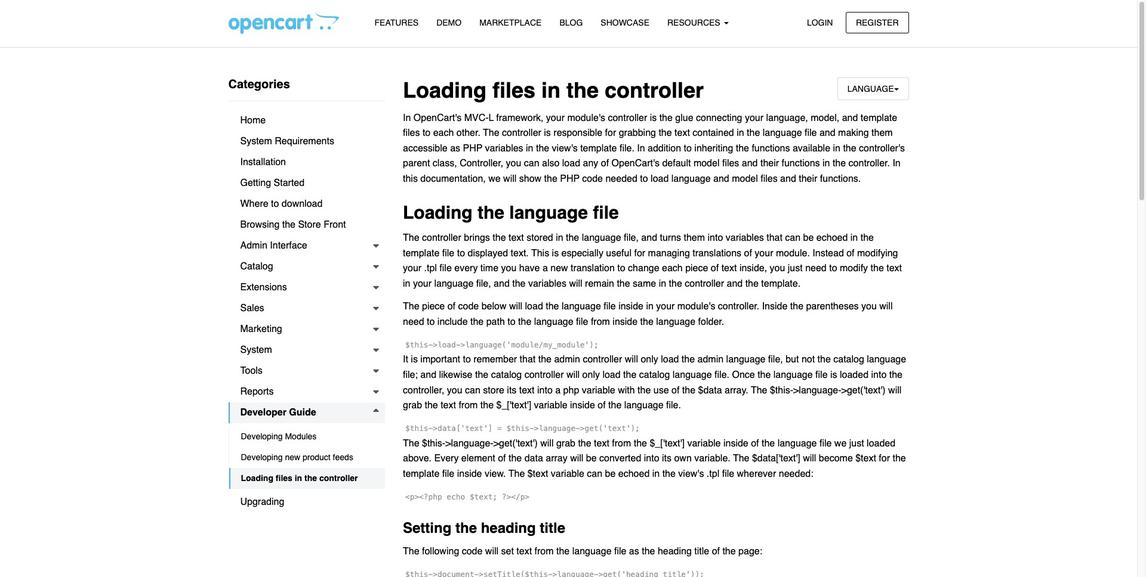 Task type: describe. For each thing, give the bounding box(es) containing it.
1 vertical spatial title
[[695, 547, 709, 558]]

controller,
[[403, 385, 444, 396]]

0 vertical spatial their
[[761, 158, 779, 169]]

1 vertical spatial loading
[[403, 202, 473, 223]]

translations
[[693, 248, 742, 259]]

to left include
[[427, 317, 435, 328]]

>data['text']
[[433, 425, 493, 434]]

mvc-
[[464, 113, 489, 123]]

functions.
[[820, 174, 861, 185]]

piece inside the piece of code below will load the language file inside in your module's controller. inside the parentheses you will need to include the path to the language file from inside the language folder.
[[422, 302, 445, 312]]

>get('text') inside $this->data['text'] = $this->language->get('text'); the $this->language->get('text') will grab the text from the $_['text'] variable inside of the language file we just loaded above. every element of the data array will be converted into its own variable. the $data['text'] will become $text for the template file inside view. the $text variable can be echoed in the view's .tpl file wherever needed:
[[494, 439, 538, 449]]

and up making
[[842, 113, 858, 123]]

element
[[461, 454, 495, 465]]

0 horizontal spatial loading files in the controller
[[241, 474, 358, 484]]

stored
[[527, 233, 553, 244]]

marketplace
[[480, 18, 542, 27]]

register
[[856, 18, 899, 27]]

features link
[[366, 13, 428, 34]]

2 horizontal spatial catalog
[[834, 355, 864, 366]]

file;
[[403, 370, 418, 381]]

we inside $this->data['text'] = $this->language->get('text'); the $this->language->get('text') will grab the text from the $_['text'] variable inside of the language file we just loaded above. every element of the data array will be converted into its own variable. the $data['text'] will become $text for the template file inside view. the $text variable can be echoed in the view's .tpl file wherever needed:
[[835, 439, 847, 449]]

template.
[[761, 279, 801, 290]]

need inside the piece of code below will load the language file inside in your module's controller. inside the parentheses you will need to include the path to the language file from inside the language folder.
[[403, 317, 424, 328]]

the right the view.
[[509, 469, 525, 480]]

its inside $this->load->language('module/my_module'); it is important to remember that the admin controller will only load the admin language file, but not the catalog language file; and likewise the catalog controller will only load the catalog language file. once the language file is loaded into the controller, you can store its text into a php variable with the use of the $data array. the $this->language->get('text') will grab the text from the $_['text'] variable inside of the language file.
[[507, 385, 517, 396]]

controller. inside the piece of code below will load the language file inside in your module's controller. inside the parentheses you will need to include the path to the language file from inside the language folder.
[[718, 302, 760, 312]]

getting
[[240, 178, 271, 189]]

accessible
[[403, 143, 448, 154]]

as inside in opencart's mvc-l framework, your module's controller is the glue connecting your language, model, and template files to each other. the controller is responsible for grabbing the text contained in the language file and making them accessible as php variables in the view's template file. in addition to inheriting the functions available in the controller's parent class, controller, you can also load any of opencart's default model files and their functions in the controller. in this documentation, we will show the php code needed to load language and model files and their functions.
[[450, 143, 460, 154]]

in inside the loading files in the controller link
[[295, 474, 302, 484]]

system for system
[[240, 345, 272, 356]]

of inside the piece of code below will load the language file inside in your module's controller. inside the parentheses you will need to include the path to the language file from inside the language folder.
[[448, 302, 456, 312]]

reports
[[240, 387, 274, 398]]

time
[[481, 263, 499, 274]]

turns
[[660, 233, 681, 244]]

extensions
[[240, 282, 287, 293]]

from inside $this->load->language('module/my_module'); it is important to remember that the admin controller will only load the admin language file, but not the catalog language file; and likewise the catalog controller will only load the catalog language file. once the language file is loaded into the controller, you can store its text into a php variable with the use of the $data array. the $this->language->get('text') will grab the text from the $_['text'] variable inside of the language file.
[[459, 401, 478, 411]]

into inside $this->data['text'] = $this->language->get('text'); the $this->language->get('text') will grab the text from the $_['text'] variable inside of the language file we just loaded above. every element of the data array will be converted into its own variable. the $data['text'] will become $text for the template file inside view. the $text variable can be echoed in the view's .tpl file wherever needed:
[[644, 454, 659, 465]]

.tpl inside $this->data['text'] = $this->language->get('text'); the $this->language->get('text') will grab the text from the $_['text'] variable inside of the language file we just loaded above. every element of the data array will be converted into its own variable. the $data['text'] will become $text for the template file inside view. the $text variable can be echoed in the view's .tpl file wherever needed:
[[707, 469, 720, 480]]

of up >get('text');
[[598, 401, 606, 411]]

inside inside $this->load->language('module/my_module'); it is important to remember that the admin controller will only load the admin language file, but not the catalog language file; and likewise the catalog controller will only load the catalog language file. once the language file is loaded into the controller, you can store its text into a php variable with the use of the $data array. the $this->language->get('text') will grab the text from the $_['text'] variable inside of the language file.
[[570, 401, 595, 411]]

$this->load->language('module/my_module'); it is important to remember that the admin controller will only load the admin language file, but not the catalog language file; and likewise the catalog controller will only load the catalog language file. once the language file is loaded into the controller, you can store its text into a php variable with the use of the $data array. the $this->language->get('text') will grab the text from the $_['text'] variable inside of the language file.
[[403, 341, 906, 411]]

you up template.
[[770, 263, 785, 274]]

file. inside in opencart's mvc-l framework, your module's controller is the glue connecting your language, model, and template files to each other. the controller is responsible for grabbing the text contained in the language file and making them accessible as php variables in the view's template file. in addition to inheriting the functions available in the controller's parent class, controller, you can also load any of opencart's default model files and their functions in the controller. in this documentation, we will show the php code needed to load language and model files and their functions.
[[620, 143, 635, 154]]

will inside the controller brings the text stored in the language file, and turns them into variables that can be echoed in the template file to displayed text. this is especially useful for managing translations of your module. instead of modifying your .tpl file every time you have a new translation to change each piece of text inside, you just need to modify the text in your language file, and the variables will remain the same in the controller and the template.
[[569, 279, 582, 290]]

setting the heading title
[[403, 520, 565, 537]]

$data
[[698, 385, 722, 396]]

$this- up above.
[[405, 425, 433, 434]]

file inside $this->load->language('module/my_module'); it is important to remember that the admin controller will only load the admin language file, but not the catalog language file; and likewise the catalog controller will only load the catalog language file. once the language file is loaded into the controller, you can store its text into a php variable with the use of the $data array. the $this->language->get('text') will grab the text from the $_['text'] variable inside of the language file.
[[816, 370, 828, 381]]

text inside in opencart's mvc-l framework, your module's controller is the glue connecting your language, model, and template files to each other. the controller is responsible for grabbing the text contained in the language file and making them accessible as php variables in the view's template file. in addition to inheriting the functions available in the controller's parent class, controller, you can also load any of opencart's default model files and their functions in the controller. in this documentation, we will show the php code needed to load language and model files and their functions.
[[675, 128, 690, 139]]

tools
[[240, 366, 263, 377]]

1 horizontal spatial variables
[[528, 279, 567, 290]]

other.
[[457, 128, 481, 139]]

every
[[434, 454, 459, 465]]

marketplace link
[[471, 13, 551, 34]]

can inside $this->data['text'] = $this->language->get('text'); the $this->language->get('text') will grab the text from the $_['text'] variable inside of the language file we just loaded above. every element of the data array will be converted into its own variable. the $data['text'] will become $text for the template file inside view. the $text variable can be echoed in the view's .tpl file wherever needed:
[[587, 469, 602, 480]]

and down available
[[780, 174, 796, 185]]

important
[[421, 355, 460, 366]]

1 vertical spatial as
[[629, 547, 639, 558]]

$_['text'] inside $this->load->language('module/my_module'); it is important to remember that the admin controller will only load the admin language file, but not the catalog language file; and likewise the catalog controller will only load the catalog language file. once the language file is loaded into the controller, you can store its text into a php variable with the use of the $data array. the $this->language->get('text') will grab the text from the $_['text'] variable inside of the language file.
[[496, 401, 531, 411]]

of up the view.
[[498, 454, 506, 465]]

also
[[542, 158, 560, 169]]

change
[[628, 263, 659, 274]]

variable down php
[[534, 401, 568, 411]]

and down inside,
[[727, 279, 743, 290]]

brings
[[464, 233, 490, 244]]

controller down feeds
[[319, 474, 358, 484]]

for inside the controller brings the text stored in the language file, and turns them into variables that can be echoed in the template file to displayed text. this is especially useful for managing translations of your module. instead of modifying your .tpl file every time you have a new translation to change each piece of text inside, you just need to modify the text in your language file, and the variables will remain the same in the controller and the template.
[[634, 248, 645, 259]]

1 horizontal spatial their
[[799, 174, 818, 185]]

0 vertical spatial $text
[[856, 454, 876, 465]]

installation
[[240, 157, 286, 168]]

0 vertical spatial in
[[403, 113, 411, 123]]

class,
[[433, 158, 457, 169]]

translation
[[571, 263, 615, 274]]

a inside $this->load->language('module/my_module'); it is important to remember that the admin controller will only load the admin language file, but not the catalog language file; and likewise the catalog controller will only load the catalog language file. once the language file is loaded into the controller, you can store its text into a php variable with the use of the $data array. the $this->language->get('text') will grab the text from the $_['text'] variable inside of the language file.
[[555, 385, 561, 396]]

interface
[[270, 241, 307, 251]]

2 vertical spatial code
[[462, 547, 483, 558]]

load down default
[[651, 174, 669, 185]]

1 vertical spatial functions
[[782, 158, 820, 169]]

the up wherever
[[733, 454, 750, 465]]

browsing the store front link
[[228, 215, 385, 236]]

controller up glue
[[605, 78, 704, 103]]

sales
[[240, 303, 264, 314]]

2 vertical spatial loading
[[241, 474, 273, 484]]

remember
[[474, 355, 517, 366]]

module's inside the piece of code below will load the language file inside in your module's controller. inside the parentheses you will need to include the path to the language file from inside the language folder.
[[678, 302, 715, 312]]

from inside the piece of code below will load the language file inside in your module's controller. inside the parentheses you will need to include the path to the language file from inside the language folder.
[[591, 317, 610, 328]]

controller up with
[[583, 355, 622, 366]]

text right set in the bottom left of the page
[[517, 547, 532, 558]]

controller up grabbing
[[608, 113, 647, 123]]

1 vertical spatial variables
[[726, 233, 764, 244]]

requirements
[[275, 136, 334, 147]]

of down translations
[[711, 263, 719, 274]]

view.
[[485, 469, 506, 480]]

0 horizontal spatial file,
[[476, 279, 491, 290]]

with
[[618, 385, 635, 396]]

admin
[[240, 241, 267, 251]]

and inside $this->load->language('module/my_module'); it is important to remember that the admin controller will only load the admin language file, but not the catalog language file; and likewise the catalog controller will only load the catalog language file. once the language file is loaded into the controller, you can store its text into a php variable with the use of the $data array. the $this->language->get('text') will grab the text from the $_['text'] variable inside of the language file.
[[421, 370, 436, 381]]

modifying
[[857, 248, 898, 259]]

>language- inside $this->load->language('module/my_module'); it is important to remember that the admin controller will only load the admin language file, but not the catalog language file; and likewise the catalog controller will only load the catalog language file. once the language file is loaded into the controller, you can store its text into a php variable with the use of the $data array. the $this->language->get('text') will grab the text from the $_['text'] variable inside of the language file.
[[793, 385, 842, 396]]

will inside in opencart's mvc-l framework, your module's controller is the glue connecting your language, model, and template files to each other. the controller is responsible for grabbing the text contained in the language file and making them accessible as php variables in the view's template file. in addition to inheriting the functions available in the controller's parent class, controller, you can also load any of opencart's default model files and their functions in the controller. in this documentation, we will show the php code needed to load language and model files and their functions.
[[503, 174, 517, 185]]

of right use
[[672, 385, 680, 396]]

default
[[662, 158, 691, 169]]

to up every on the top left
[[457, 248, 465, 259]]

to down instead
[[829, 263, 837, 274]]

and down time
[[494, 279, 510, 290]]

above.
[[403, 454, 432, 465]]

1 vertical spatial opencart's
[[612, 158, 660, 169]]

getting started link
[[228, 173, 385, 194]]

just inside $this->data['text'] = $this->language->get('text'); the $this->language->get('text') will grab the text from the $_['text'] variable inside of the language file we just loaded above. every element of the data array will be converted into its own variable. the $data['text'] will become $text for the template file inside view. the $text variable can be echoed in the view's .tpl file wherever needed:
[[849, 439, 864, 449]]

loaded inside $this->load->language('module/my_module'); it is important to remember that the admin controller will only load the admin language file, but not the catalog language file; and likewise the catalog controller will only load the catalog language file. once the language file is loaded into the controller, you can store its text into a php variable with the use of the $data array. the $this->language->get('text') will grab the text from the $_['text'] variable inside of the language file.
[[840, 370, 869, 381]]

system requirements
[[240, 136, 334, 147]]

0 vertical spatial functions
[[752, 143, 790, 154]]

0 vertical spatial heading
[[481, 520, 536, 537]]

from right set in the bottom left of the page
[[535, 547, 554, 558]]

1 vertical spatial model
[[732, 174, 758, 185]]

the following code will set text from the language file as the heading title of the page:
[[403, 547, 763, 558]]

the inside in opencart's mvc-l framework, your module's controller is the glue connecting your language, model, and template files to each other. the controller is responsible for grabbing the text contained in the language file and making them accessible as php variables in the view's template file. in addition to inheriting the functions available in the controller's parent class, controller, you can also load any of opencart's default model files and their functions in the controller. in this documentation, we will show the php code needed to load language and model files and their functions.
[[483, 128, 499, 139]]

opencart - open source shopping cart solution image
[[228, 13, 339, 34]]

text inside $this->data['text'] = $this->language->get('text'); the $this->language->get('text') will grab the text from the $_['text'] variable inside of the language file we just loaded above. every element of the data array will be converted into its own variable. the $data['text'] will become $text for the template file inside view. the $text variable can be echoed in the view's .tpl file wherever needed:
[[594, 439, 609, 449]]

2 vertical spatial be
[[605, 469, 616, 480]]

1 horizontal spatial php
[[560, 174, 580, 185]]

1 vertical spatial only
[[582, 370, 600, 381]]

data
[[525, 454, 543, 465]]

load up use
[[661, 355, 679, 366]]

for inside in opencart's mvc-l framework, your module's controller is the glue connecting your language, model, and template files to each other. the controller is responsible for grabbing the text contained in the language file and making them accessible as php variables in the view's template file. in addition to inheriting the functions available in the controller's parent class, controller, you can also load any of opencart's default model files and their functions in the controller. in this documentation, we will show the php code needed to load language and model files and their functions.
[[605, 128, 616, 139]]

load up with
[[603, 370, 621, 381]]

0 vertical spatial file,
[[624, 233, 639, 244]]

file inside in opencart's mvc-l framework, your module's controller is the glue connecting your language, model, and template files to each other. the controller is responsible for grabbing the text contained in the language file and making them accessible as php variables in the view's template file. in addition to inheriting the functions available in the controller's parent class, controller, you can also load any of opencart's default model files and their functions in the controller. in this documentation, we will show the php code needed to load language and model files and their functions.
[[805, 128, 817, 139]]

catalog link
[[228, 257, 385, 278]]

of up inside,
[[744, 248, 752, 259]]

variable up the variable.
[[687, 439, 721, 449]]

template inside the controller brings the text stored in the language file, and turns them into variables that can be echoed in the template file to displayed text. this is especially useful for managing translations of your module. instead of modifying your .tpl file every time you have a new translation to change each piece of text inside, you just need to modify the text in your language file, and the variables will remain the same in the controller and the template.
[[403, 248, 440, 259]]

extensions link
[[228, 278, 385, 299]]

1 vertical spatial be
[[586, 454, 597, 465]]

load inside the piece of code below will load the language file inside in your module's controller. inside the parentheses you will need to include the path to the language file from inside the language folder.
[[525, 302, 543, 312]]

not
[[802, 355, 815, 366]]

1 vertical spatial heading
[[658, 547, 692, 558]]

in inside the piece of code below will load the language file inside in your module's controller. inside the parentheses you will need to include the path to the language file from inside the language folder.
[[646, 302, 654, 312]]

template inside $this->data['text'] = $this->language->get('text'); the $this->language->get('text') will grab the text from the $_['text'] variable inside of the language file we just loaded above. every element of the data array will be converted into its own variable. the $data['text'] will become $text for the template file inside view. the $text variable can be echoed in the view's .tpl file wherever needed:
[[403, 469, 440, 480]]

$data['text']
[[752, 454, 800, 465]]

1 horizontal spatial loading files in the controller
[[403, 78, 704, 103]]

useful
[[606, 248, 632, 259]]

language,
[[766, 113, 808, 123]]

can inside $this->load->language('module/my_module'); it is important to remember that the admin controller will only load the admin language file, but not the catalog language file; and likewise the catalog controller will only load the catalog language file. once the language file is loaded into the controller, you can store its text into a php variable with the use of the $data array. the $this->language->get('text') will grab the text from the $_['text'] variable inside of the language file.
[[465, 385, 481, 396]]

set
[[501, 547, 514, 558]]

its inside $this->data['text'] = $this->language->get('text'); the $this->language->get('text') will grab the text from the $_['text'] variable inside of the language file we just loaded above. every element of the data array will be converted into its own variable. the $data['text'] will become $text for the template file inside view. the $text variable can be echoed in the view's .tpl file wherever needed:
[[662, 454, 672, 465]]

marketing
[[240, 324, 282, 335]]

text up >data['text'] on the left bottom of page
[[441, 401, 456, 411]]

where to download link
[[228, 194, 385, 215]]

tools link
[[228, 361, 385, 382]]

and down model,
[[820, 128, 836, 139]]

of inside in opencart's mvc-l framework, your module's controller is the glue connecting your language, model, and template files to each other. the controller is responsible for grabbing the text contained in the language file and making them accessible as php variables in the view's template file. in addition to inheriting the functions available in the controller's parent class, controller, you can also load any of opencart's default model files and their functions in the controller. in this documentation, we will show the php code needed to load language and model files and their functions.
[[601, 158, 609, 169]]

sales link
[[228, 299, 385, 319]]

controller down translations
[[685, 279, 724, 290]]

0 vertical spatial loading
[[403, 78, 487, 103]]

where to download
[[240, 199, 323, 210]]

framework,
[[496, 113, 544, 123]]

of up modify
[[847, 248, 855, 259]]

array
[[546, 454, 568, 465]]

parentheses
[[806, 302, 859, 312]]

1 vertical spatial file.
[[715, 370, 730, 381]]

developing for developing new product feeds
[[241, 453, 283, 463]]

controller up php
[[525, 370, 564, 381]]

controller down framework,
[[502, 128, 541, 139]]

page:
[[739, 547, 763, 558]]

0 horizontal spatial catalog
[[491, 370, 522, 381]]

developing new product feeds link
[[229, 448, 385, 469]]

resources
[[667, 18, 723, 27]]

showcase
[[601, 18, 650, 27]]

available
[[793, 143, 831, 154]]

code inside the piece of code below will load the language file inside in your module's controller. inside the parentheses you will need to include the path to the language file from inside the language folder.
[[458, 302, 479, 312]]

any
[[583, 158, 598, 169]]

the inside $this->load->language('module/my_module'); it is important to remember that the admin controller will only load the admin language file, but not the catalog language file; and likewise the catalog controller will only load the catalog language file. once the language file is loaded into the controller, you can store its text into a php variable with the use of the $data array. the $this->language->get('text') will grab the text from the $_['text'] variable inside of the language file.
[[751, 385, 767, 396]]

just inside the controller brings the text stored in the language file, and turns them into variables that can be echoed in the template file to displayed text. this is especially useful for managing translations of your module. instead of modifying your .tpl file every time you have a new translation to change each piece of text inside, you just need to modify the text in your language file, and the variables will remain the same in the controller and the template.
[[788, 263, 803, 274]]

grab inside $this->data['text'] = $this->language->get('text'); the $this->language->get('text') will grab the text from the $_['text'] variable inside of the language file we just loaded above. every element of the data array will be converted into its own variable. the $data['text'] will become $text for the template file inside view. the $text variable can be echoed in the view's .tpl file wherever needed:
[[556, 439, 576, 449]]

to right "needed"
[[640, 174, 648, 185]]

and left turns
[[641, 233, 657, 244]]

show
[[519, 174, 542, 185]]

$text;
[[470, 493, 497, 502]]

login link
[[797, 12, 843, 33]]

1 admin from the left
[[554, 355, 580, 366]]

system link
[[228, 340, 385, 361]]

$this- up every on the bottom
[[422, 439, 445, 449]]

be inside the controller brings the text stored in the language file, and turns them into variables that can be echoed in the template file to displayed text. this is especially useful for managing translations of your module. instead of modifying your .tpl file every time you have a new translation to change each piece of text inside, you just need to modify the text in your language file, and the variables will remain the same in the controller and the template.
[[803, 233, 814, 244]]

new inside "link"
[[285, 453, 300, 463]]

controller left brings
[[422, 233, 461, 244]]

piece inside the controller brings the text stored in the language file, and turns them into variables that can be echoed in the template file to displayed text. this is especially useful for managing translations of your module. instead of modifying your .tpl file every time you have a new translation to change each piece of text inside, you just need to modify the text in your language file, and the variables will remain the same in the controller and the template.
[[685, 263, 708, 274]]

inside
[[762, 302, 788, 312]]

the controller brings the text stored in the language file, and turns them into variables that can be echoed in the template file to displayed text. this is especially useful for managing translations of your module. instead of modifying your .tpl file every time you have a new translation to change each piece of text inside, you just need to modify the text in your language file, and the variables will remain the same in the controller and the template.
[[403, 233, 902, 290]]

1 horizontal spatial catalog
[[639, 370, 670, 381]]

1 vertical spatial >language-
[[534, 425, 580, 434]]

you inside the piece of code below will load the language file inside in your module's controller. inside the parentheses you will need to include the path to the language file from inside the language folder.
[[862, 302, 877, 312]]

showcase link
[[592, 13, 659, 34]]

in inside $this->data['text'] = $this->language->get('text'); the $this->language->get('text') will grab the text from the $_['text'] variable inside of the language file we just loaded above. every element of the data array will be converted into its own variable. the $data['text'] will become $text for the template file inside view. the $text variable can be echoed in the view's .tpl file wherever needed:
[[652, 469, 660, 480]]

0 horizontal spatial title
[[540, 520, 565, 537]]

variable down array
[[551, 469, 584, 480]]

that inside $this->load->language('module/my_module'); it is important to remember that the admin controller will only load the admin language file, but not the catalog language file; and likewise the catalog controller will only load the catalog language file. once the language file is loaded into the controller, you can store its text into a php variable with the use of the $data array. the $this->language->get('text') will grab the text from the $_['text'] variable inside of the language file.
[[520, 355, 536, 366]]

once
[[732, 370, 755, 381]]

and down inheriting at the right top of the page
[[713, 174, 729, 185]]

?></p>
[[502, 493, 530, 502]]

$this- down but
[[770, 385, 793, 396]]



Task type: locate. For each thing, give the bounding box(es) containing it.
l
[[489, 113, 494, 123]]

code down setting the heading title
[[462, 547, 483, 558]]

upgrading
[[240, 497, 284, 508]]

1 vertical spatial piece
[[422, 302, 445, 312]]

1 horizontal spatial need
[[805, 263, 827, 274]]

a right have at the left
[[543, 263, 548, 274]]

loading files in the controller up framework,
[[403, 78, 704, 103]]

0 horizontal spatial echoed
[[618, 469, 650, 480]]

0 vertical spatial only
[[641, 355, 658, 366]]

new inside the controller brings the text stored in the language file, and turns them into variables that can be echoed in the template file to displayed text. this is especially useful for managing translations of your module. instead of modifying your .tpl file every time you have a new translation to change each piece of text inside, you just need to modify the text in your language file, and the variables will remain the same in the controller and the template.
[[551, 263, 568, 274]]

<p><?php echo $text; ?></p>
[[405, 493, 530, 502]]

setting
[[403, 520, 452, 537]]

text down glue
[[675, 128, 690, 139]]

login
[[807, 18, 833, 27]]

1 vertical spatial controller.
[[718, 302, 760, 312]]

$_['text'] down store
[[496, 401, 531, 411]]

view's inside in opencart's mvc-l framework, your module's controller is the glue connecting your language, model, and template files to each other. the controller is responsible for grabbing the text contained in the language file and making them accessible as php variables in the view's template file. in addition to inheriting the functions available in the controller's parent class, controller, you can also load any of opencart's default model files and their functions in the controller. in this documentation, we will show the php code needed to load language and model files and their functions.
[[552, 143, 578, 154]]

need down instead
[[805, 263, 827, 274]]

this
[[403, 174, 418, 185]]

into inside the controller brings the text stored in the language file, and turns them into variables that can be echoed in the template file to displayed text. this is especially useful for managing translations of your module. instead of modifying your .tpl file every time you have a new translation to change each piece of text inside, you just need to modify the text in your language file, and the variables will remain the same in the controller and the template.
[[708, 233, 723, 244]]

echoed inside $this->data['text'] = $this->language->get('text'); the $this->language->get('text') will grab the text from the $_['text'] variable inside of the language file we just loaded above. every element of the data array will be converted into its own variable. the $data['text'] will become $text for the template file inside view. the $text variable can be echoed in the view's .tpl file wherever needed:
[[618, 469, 650, 480]]

the down once
[[751, 385, 767, 396]]

functions down 'language,' at top right
[[752, 143, 790, 154]]

file. down use
[[666, 401, 681, 411]]

0 vertical spatial code
[[582, 174, 603, 185]]

upgrading link
[[228, 493, 385, 513]]

controller. down the controller's
[[849, 158, 890, 169]]

grab up array
[[556, 439, 576, 449]]

0 horizontal spatial $text
[[528, 469, 548, 480]]

text down translations
[[722, 263, 737, 274]]

echo
[[447, 493, 465, 502]]

0 vertical spatial a
[[543, 263, 548, 274]]

as
[[450, 143, 460, 154], [629, 547, 639, 558]]

can up module.
[[785, 233, 801, 244]]

each inside in opencart's mvc-l framework, your module's controller is the glue connecting your language, model, and template files to each other. the controller is responsible for grabbing the text contained in the language file and making them accessible as php variables in the view's template file. in addition to inheriting the functions available in the controller's parent class, controller, you can also load any of opencart's default model files and their functions in the controller. in this documentation, we will show the php code needed to load language and model files and their functions.
[[433, 128, 454, 139]]

the piece of code below will load the language file inside in your module's controller. inside the parentheses you will need to include the path to the language file from inside the language folder.
[[403, 302, 893, 328]]

1 horizontal spatial echoed
[[817, 233, 848, 244]]

from down remain
[[591, 317, 610, 328]]

can inside in opencart's mvc-l framework, your module's controller is the glue connecting your language, model, and template files to each other. the controller is responsible for grabbing the text contained in the language file and making them accessible as php variables in the view's template file. in addition to inheriting the functions available in the controller's parent class, controller, you can also load any of opencart's default model files and their functions in the controller. in this documentation, we will show the php code needed to load language and model files and their functions.
[[524, 158, 539, 169]]

can inside the controller brings the text stored in the language file, and turns them into variables that can be echoed in the template file to displayed text. this is especially useful for managing translations of your module. instead of modifying your .tpl file every time you have a new translation to change each piece of text inside, you just need to modify the text in your language file, and the variables will remain the same in the controller and the template.
[[785, 233, 801, 244]]

admin up php
[[554, 355, 580, 366]]

module.
[[776, 248, 810, 259]]

needed:
[[779, 469, 814, 480]]

every
[[454, 263, 478, 274]]

.tpl inside the controller brings the text stored in the language file, and turns them into variables that can be echoed in the template file to displayed text. this is especially useful for managing translations of your module. instead of modifying your .tpl file every time you have a new translation to change each piece of text inside, you just need to modify the text in your language file, and the variables will remain the same in the controller and the template.
[[424, 263, 437, 274]]

1 vertical spatial module's
[[678, 302, 715, 312]]

you inside $this->load->language('module/my_module'); it is important to remember that the admin controller will only load the admin language file, but not the catalog language file; and likewise the catalog controller will only load the catalog language file. once the language file is loaded into the controller, you can store its text into a php variable with the use of the $data array. the $this->language->get('text') will grab the text from the $_['text'] variable inside of the language file.
[[447, 385, 462, 396]]

1 developing from the top
[[241, 432, 283, 442]]

0 horizontal spatial in
[[403, 113, 411, 123]]

1 vertical spatial we
[[835, 439, 847, 449]]

1 horizontal spatial $_['text']
[[650, 439, 685, 449]]

we inside in opencart's mvc-l framework, your module's controller is the glue connecting your language, model, and template files to each other. the controller is responsible for grabbing the text contained in the language file and making them accessible as php variables in the view's template file. in addition to inheriting the functions available in the controller's parent class, controller, you can also load any of opencart's default model files and their functions in the controller. in this documentation, we will show the php code needed to load language and model files and their functions.
[[488, 174, 501, 185]]

admin interface
[[240, 241, 307, 251]]

2 vertical spatial >language-
[[445, 439, 494, 449]]

0 vertical spatial just
[[788, 263, 803, 274]]

1 vertical spatial for
[[634, 248, 645, 259]]

echoed down converted
[[618, 469, 650, 480]]

this
[[531, 248, 549, 259]]

managing
[[648, 248, 690, 259]]

1 horizontal spatial grab
[[556, 439, 576, 449]]

browsing the store front
[[240, 220, 346, 230]]

and up controller,
[[421, 370, 436, 381]]

language
[[763, 128, 802, 139], [672, 174, 711, 185], [509, 202, 588, 223], [582, 233, 621, 244], [434, 279, 474, 290], [562, 302, 601, 312], [534, 317, 574, 328], [656, 317, 696, 328], [726, 355, 766, 366], [867, 355, 906, 366], [673, 370, 712, 381], [774, 370, 813, 381], [624, 401, 664, 411], [778, 439, 817, 449], [572, 547, 612, 558]]

you down text. at the top of the page
[[501, 263, 517, 274]]

in opencart's mvc-l framework, your module's controller is the glue connecting your language, model, and template files to each other. the controller is responsible for grabbing the text contained in the language file and making them accessible as php variables in the view's template file. in addition to inheriting the functions available in the controller's parent class, controller, you can also load any of opencart's default model files and their functions in the controller. in this documentation, we will show the php code needed to load language and model files and their functions.
[[403, 113, 905, 185]]

$_['text'] up "own"
[[650, 439, 685, 449]]

of left page:
[[712, 547, 720, 558]]

browsing
[[240, 220, 280, 230]]

text down >get('text');
[[594, 439, 609, 449]]

1 horizontal spatial them
[[872, 128, 893, 139]]

you down likewise
[[447, 385, 462, 396]]

1 horizontal spatial admin
[[698, 355, 724, 366]]

file
[[805, 128, 817, 139], [593, 202, 619, 223], [442, 248, 455, 259], [440, 263, 452, 274], [604, 302, 616, 312], [576, 317, 588, 328], [816, 370, 828, 381], [820, 439, 832, 449], [442, 469, 455, 480], [722, 469, 734, 480], [614, 547, 627, 558]]

$this- right the = on the left of the page
[[507, 425, 534, 434]]

file.
[[620, 143, 635, 154], [715, 370, 730, 381], [666, 401, 681, 411]]

developing inside developing new product feeds "link"
[[241, 453, 283, 463]]

developing
[[241, 432, 283, 442], [241, 453, 283, 463]]

2 vertical spatial in
[[893, 158, 901, 169]]

them inside in opencart's mvc-l framework, your module's controller is the glue connecting your language, model, and template files to each other. the controller is responsible for grabbing the text contained in the language file and making them accessible as php variables in the view's template file. in addition to inheriting the functions available in the controller's parent class, controller, you can also load any of opencart's default model files and their functions in the controller. in this documentation, we will show the php code needed to load language and model files and their functions.
[[872, 128, 893, 139]]

variable right php
[[582, 385, 615, 396]]

variables up inside,
[[726, 233, 764, 244]]

be down converted
[[605, 469, 616, 480]]

them
[[872, 128, 893, 139], [684, 233, 705, 244]]

system up "tools"
[[240, 345, 272, 356]]

$this- up it
[[405, 341, 433, 350]]

variable
[[582, 385, 615, 396], [534, 401, 568, 411], [687, 439, 721, 449], [551, 469, 584, 480]]

$this-
[[405, 341, 433, 350], [770, 385, 793, 396], [405, 425, 433, 434], [507, 425, 534, 434], [422, 439, 445, 449]]

1 horizontal spatial view's
[[678, 469, 704, 480]]

demo link
[[428, 13, 471, 34]]

1 horizontal spatial file,
[[624, 233, 639, 244]]

1 horizontal spatial .tpl
[[707, 469, 720, 480]]

you up show
[[506, 158, 521, 169]]

and down connecting
[[742, 158, 758, 169]]

1 vertical spatial their
[[799, 174, 818, 185]]

text down modifying
[[887, 263, 902, 274]]

getting started
[[240, 178, 305, 189]]

0 vertical spatial >language-
[[793, 385, 842, 396]]

each down managing
[[662, 263, 683, 274]]

you right parentheses
[[862, 302, 877, 312]]

for inside $this->data['text'] = $this->language->get('text'); the $this->language->get('text') will grab the text from the $_['text'] variable inside of the language file we just loaded above. every element of the data array will be converted into its own variable. the $data['text'] will become $text for the template file inside view. the $text variable can be echoed in the view's .tpl file wherever needed:
[[879, 454, 890, 465]]

module's
[[567, 113, 605, 123], [678, 302, 715, 312]]

controller. inside in opencart's mvc-l framework, your module's controller is the glue connecting your language, model, and template files to each other. the controller is responsible for grabbing the text contained in the language file and making them accessible as php variables in the view's template file. in addition to inheriting the functions available in the controller's parent class, controller, you can also load any of opencart's default model files and their functions in the controller. in this documentation, we will show the php code needed to load language and model files and their functions.
[[849, 158, 890, 169]]

title left page:
[[695, 547, 709, 558]]

for up change
[[634, 248, 645, 259]]

0 vertical spatial piece
[[685, 263, 708, 274]]

view's inside $this->data['text'] = $this->language->get('text'); the $this->language->get('text') will grab the text from the $_['text'] variable inside of the language file we just loaded above. every element of the data array will be converted into its own variable. the $data['text'] will become $text for the template file inside view. the $text variable can be echoed in the view's .tpl file wherever needed:
[[678, 469, 704, 480]]

0 horizontal spatial for
[[605, 128, 616, 139]]

to down useful
[[618, 263, 625, 274]]

files inside the loading files in the controller link
[[276, 474, 292, 484]]

to right the path
[[508, 317, 516, 328]]

connecting
[[696, 113, 742, 123]]

$text right become at right
[[856, 454, 876, 465]]

1 vertical spatial its
[[662, 454, 672, 465]]

to up the accessible
[[423, 128, 431, 139]]

catalog
[[240, 262, 273, 272]]

them inside the controller brings the text stored in the language file, and turns them into variables that can be echoed in the template file to displayed text. this is especially useful for managing translations of your module. instead of modifying your .tpl file every time you have a new translation to change each piece of text inside, you just need to modify the text in your language file, and the variables will remain the same in the controller and the template.
[[684, 233, 705, 244]]

0 horizontal spatial variables
[[485, 143, 523, 154]]

1 vertical spatial $text
[[528, 469, 548, 480]]

functions down available
[[782, 158, 820, 169]]

1 vertical spatial developing
[[241, 453, 283, 463]]

>language('module/my_module');
[[461, 341, 599, 350]]

<p><?php
[[405, 493, 442, 502]]

their down 'language,' at top right
[[761, 158, 779, 169]]

1 vertical spatial in
[[637, 143, 645, 154]]

1 horizontal spatial file.
[[666, 401, 681, 411]]

0 horizontal spatial heading
[[481, 520, 536, 537]]

2 horizontal spatial file,
[[768, 355, 783, 366]]

.tpl left every on the top left
[[424, 263, 437, 274]]

1 horizontal spatial opencart's
[[612, 158, 660, 169]]

inheriting
[[695, 143, 733, 154]]

0 vertical spatial be
[[803, 233, 814, 244]]

text.
[[511, 248, 529, 259]]

the up above.
[[403, 439, 419, 449]]

to up default
[[684, 143, 692, 154]]

variables
[[485, 143, 523, 154], [726, 233, 764, 244], [528, 279, 567, 290]]

1 vertical spatial grab
[[556, 439, 576, 449]]

0 horizontal spatial its
[[507, 385, 517, 396]]

can down converted
[[587, 469, 602, 480]]

0 horizontal spatial that
[[520, 355, 536, 366]]

contained
[[693, 128, 734, 139]]

developer guide
[[240, 408, 316, 419]]

in
[[542, 78, 561, 103], [737, 128, 744, 139], [526, 143, 533, 154], [833, 143, 841, 154], [823, 158, 830, 169], [556, 233, 563, 244], [851, 233, 858, 244], [403, 279, 410, 290], [659, 279, 666, 290], [646, 302, 654, 312], [652, 469, 660, 480], [295, 474, 302, 484]]

view's
[[552, 143, 578, 154], [678, 469, 704, 480]]

loading up mvc-
[[403, 78, 487, 103]]

only up >get('text');
[[582, 370, 600, 381]]

of
[[601, 158, 609, 169], [744, 248, 752, 259], [847, 248, 855, 259], [711, 263, 719, 274], [448, 302, 456, 312], [672, 385, 680, 396], [598, 401, 606, 411], [751, 439, 759, 449], [498, 454, 506, 465], [712, 547, 720, 558]]

0 vertical spatial >get('text')
[[842, 385, 886, 396]]

from inside $this->data['text'] = $this->language->get('text'); the $this->language->get('text') will grab the text from the $_['text'] variable inside of the language file we just loaded above. every element of the data array will be converted into its own variable. the $data['text'] will become $text for the template file inside view. the $text variable can be echoed in the view's .tpl file wherever needed:
[[612, 439, 631, 449]]

file, inside $this->load->language('module/my_module'); it is important to remember that the admin controller will only load the admin language file, but not the catalog language file; and likewise the catalog controller will only load the catalog language file. once the language file is loaded into the controller, you can store its text into a php variable with the use of the $data array. the $this->language->get('text') will grab the text from the $_['text'] variable inside of the language file.
[[768, 355, 783, 366]]

variables inside in opencart's mvc-l framework, your module's controller is the glue connecting your language, model, and template files to each other. the controller is responsible for grabbing the text contained in the language file and making them accessible as php variables in the view's template file. in addition to inheriting the functions available in the controller's parent class, controller, you can also load any of opencart's default model files and their functions in the controller. in this documentation, we will show the php code needed to load language and model files and their functions.
[[485, 143, 523, 154]]

0 vertical spatial file.
[[620, 143, 635, 154]]

needed
[[606, 174, 638, 185]]

1 vertical spatial >get('text')
[[494, 439, 538, 449]]

a
[[543, 263, 548, 274], [555, 385, 561, 396]]

language inside $this->data['text'] = $this->language->get('text'); the $this->language->get('text') will grab the text from the $_['text'] variable inside of the language file we just loaded above. every element of the data array will be converted into its own variable. the $data['text'] will become $text for the template file inside view. the $text variable can be echoed in the view's .tpl file wherever needed:
[[778, 439, 817, 449]]

making
[[838, 128, 869, 139]]

1 horizontal spatial >get('text')
[[842, 385, 886, 396]]

load left any
[[562, 158, 580, 169]]

1 horizontal spatial its
[[662, 454, 672, 465]]

developing down the developer
[[241, 432, 283, 442]]

admin up $data
[[698, 355, 724, 366]]

the down l
[[483, 128, 499, 139]]

system for system requirements
[[240, 136, 272, 147]]

your inside the piece of code below will load the language file inside in your module's controller. inside the parentheses you will need to include the path to the language file from inside the language folder.
[[656, 302, 675, 312]]

a left php
[[555, 385, 561, 396]]

0 horizontal spatial controller.
[[718, 302, 760, 312]]

the inside the controller brings the text stored in the language file, and turns them into variables that can be echoed in the template file to displayed text. this is especially useful for managing translations of your module. instead of modifying your .tpl file every time you have a new translation to change each piece of text inside, you just need to modify the text in your language file, and the variables will remain the same in the controller and the template.
[[403, 233, 419, 244]]

1 horizontal spatial each
[[662, 263, 683, 274]]

0 vertical spatial variables
[[485, 143, 523, 154]]

started
[[274, 178, 305, 189]]

each up the accessible
[[433, 128, 454, 139]]

1 vertical spatial new
[[285, 453, 300, 463]]

module's inside in opencart's mvc-l framework, your module's controller is the glue connecting your language, model, and template files to each other. the controller is responsible for grabbing the text contained in the language file and making them accessible as php variables in the view's template file. in addition to inheriting the functions available in the controller's parent class, controller, you can also load any of opencart's default model files and their functions in the controller. in this documentation, we will show the php code needed to load language and model files and their functions.
[[567, 113, 605, 123]]

0 vertical spatial opencart's
[[414, 113, 462, 123]]

0 vertical spatial them
[[872, 128, 893, 139]]

piece up include
[[422, 302, 445, 312]]

that up module.
[[767, 233, 783, 244]]

1 vertical spatial code
[[458, 302, 479, 312]]

their
[[761, 158, 779, 169], [799, 174, 818, 185]]

store
[[298, 220, 321, 230]]

from up converted
[[612, 439, 631, 449]]

load
[[562, 158, 580, 169], [651, 174, 669, 185], [525, 302, 543, 312], [661, 355, 679, 366], [603, 370, 621, 381]]

of up include
[[448, 302, 456, 312]]

1 horizontal spatial in
[[637, 143, 645, 154]]

2 developing from the top
[[241, 453, 283, 463]]

addition
[[648, 143, 681, 154]]

module's up "folder."
[[678, 302, 715, 312]]

1 vertical spatial $_['text']
[[650, 439, 685, 449]]

0 vertical spatial developing
[[241, 432, 283, 442]]

1 horizontal spatial be
[[605, 469, 616, 480]]

>get('text') inside $this->load->language('module/my_module'); it is important to remember that the admin controller will only load the admin language file, but not the catalog language file; and likewise the catalog controller will only load the catalog language file. once the language file is loaded into the controller, you can store its text into a php variable with the use of the $data array. the $this->language->get('text') will grab the text from the $_['text'] variable inside of the language file.
[[842, 385, 886, 396]]

developer guide link
[[228, 403, 385, 424]]

displayed
[[468, 248, 508, 259]]

its
[[507, 385, 517, 396], [662, 454, 672, 465]]

home
[[240, 115, 266, 126]]

but
[[786, 355, 799, 366]]

the
[[483, 128, 499, 139], [403, 233, 419, 244], [403, 302, 419, 312], [751, 385, 767, 396], [403, 439, 419, 449], [733, 454, 750, 465], [509, 469, 525, 480], [403, 547, 419, 558]]

the inside the piece of code below will load the language file inside in your module's controller. inside the parentheses you will need to include the path to the language file from inside the language folder.
[[403, 302, 419, 312]]

0 vertical spatial module's
[[567, 113, 605, 123]]

system down 'home'
[[240, 136, 272, 147]]

1 vertical spatial system
[[240, 345, 272, 356]]

0 vertical spatial php
[[463, 143, 483, 154]]

blog
[[560, 18, 583, 27]]

0 horizontal spatial >language-
[[445, 439, 494, 449]]

is inside the controller brings the text stored in the language file, and turns them into variables that can be echoed in the template file to displayed text. this is especially useful for managing translations of your module. instead of modifying your .tpl file every time you have a new translation to change each piece of text inside, you just need to modify the text in your language file, and the variables will remain the same in the controller and the template.
[[552, 248, 559, 259]]

>language- up array
[[534, 425, 580, 434]]

need inside the controller brings the text stored in the language file, and turns them into variables that can be echoed in the template file to displayed text. this is especially useful for managing translations of your module. instead of modifying your .tpl file every time you have a new translation to change each piece of text inside, you just need to modify the text in your language file, and the variables will remain the same in the controller and the template.
[[805, 263, 827, 274]]

each inside the controller brings the text stored in the language file, and turns them into variables that can be echoed in the template file to displayed text. this is especially useful for managing translations of your module. instead of modifying your .tpl file every time you have a new translation to change each piece of text inside, you just need to modify the text in your language file, and the variables will remain the same in the controller and the template.
[[662, 263, 683, 274]]

to inside $this->load->language('module/my_module'); it is important to remember that the admin controller will only load the admin language file, but not the catalog language file; and likewise the catalog controller will only load the catalog language file. once the language file is loaded into the controller, you can store its text into a php variable with the use of the $data array. the $this->language->get('text') will grab the text from the $_['text'] variable inside of the language file.
[[463, 355, 471, 366]]

2 horizontal spatial for
[[879, 454, 890, 465]]

echoed
[[817, 233, 848, 244], [618, 469, 650, 480]]

catalog
[[834, 355, 864, 366], [491, 370, 522, 381], [639, 370, 670, 381]]

each
[[433, 128, 454, 139], [662, 263, 683, 274]]

grabbing
[[619, 128, 656, 139]]

product
[[303, 453, 331, 463]]

a inside the controller brings the text stored in the language file, and turns them into variables that can be echoed in the template file to displayed text. this is especially useful for managing translations of your module. instead of modifying your .tpl file every time you have a new translation to change each piece of text inside, you just need to modify the text in your language file, and the variables will remain the same in the controller and the template.
[[543, 263, 548, 274]]

file, down time
[[476, 279, 491, 290]]

1 horizontal spatial piece
[[685, 263, 708, 274]]

$text down data
[[528, 469, 548, 480]]

that inside the controller brings the text stored in the language file, and turns them into variables that can be echoed in the template file to displayed text. this is especially useful for managing translations of your module. instead of modifying your .tpl file every time you have a new translation to change each piece of text inside, you just need to modify the text in your language file, and the variables will remain the same in the controller and the template.
[[767, 233, 783, 244]]

developing inside developing modules link
[[241, 432, 283, 442]]

will
[[503, 174, 517, 185], [569, 279, 582, 290], [509, 302, 522, 312], [880, 302, 893, 312], [625, 355, 638, 366], [567, 370, 580, 381], [888, 385, 902, 396], [540, 439, 554, 449], [570, 454, 584, 465], [803, 454, 816, 465], [485, 547, 499, 558]]

piece down translations
[[685, 263, 708, 274]]

grab inside $this->load->language('module/my_module'); it is important to remember that the admin controller will only load the admin language file, but not the catalog language file; and likewise the catalog controller will only load the catalog language file. once the language file is loaded into the controller, you can store its text into a php variable with the use of the $data array. the $this->language->get('text') will grab the text from the $_['text'] variable inside of the language file.
[[403, 401, 422, 411]]

0 horizontal spatial model
[[694, 158, 720, 169]]

for right become at right
[[879, 454, 890, 465]]

code inside in opencart's mvc-l framework, your module's controller is the glue connecting your language, model, and template files to each other. the controller is responsible for grabbing the text contained in the language file and making them accessible as php variables in the view's template file. in addition to inheriting the functions available in the controller's parent class, controller, you can also load any of opencart's default model files and their functions in the controller. in this documentation, we will show the php code needed to load language and model files and their functions.
[[582, 174, 603, 185]]

2 vertical spatial file,
[[768, 355, 783, 366]]

$_['text'] inside $this->data['text'] = $this->language->get('text'); the $this->language->get('text') will grab the text from the $_['text'] variable inside of the language file we just loaded above. every element of the data array will be converted into its own variable. the $data['text'] will become $text for the template file inside view. the $text variable can be echoed in the view's .tpl file wherever needed:
[[650, 439, 685, 449]]

2 admin from the left
[[698, 355, 724, 366]]

opencart's up "needed"
[[612, 158, 660, 169]]

to right where
[[271, 199, 279, 210]]

2 horizontal spatial in
[[893, 158, 901, 169]]

0 vertical spatial we
[[488, 174, 501, 185]]

responsible
[[554, 128, 602, 139]]

you inside in opencart's mvc-l framework, your module's controller is the glue connecting your language, model, and template files to each other. the controller is responsible for grabbing the text contained in the language file and making them accessible as php variables in the view's template file. in addition to inheriting the functions available in the controller's parent class, controller, you can also load any of opencart's default model files and their functions in the controller. in this documentation, we will show the php code needed to load language and model files and their functions.
[[506, 158, 521, 169]]

2 vertical spatial for
[[879, 454, 890, 465]]

of right any
[[601, 158, 609, 169]]

of up $data['text']
[[751, 439, 759, 449]]

loading
[[403, 78, 487, 103], [403, 202, 473, 223], [241, 474, 273, 484]]

catalog right not
[[834, 355, 864, 366]]

1 vertical spatial file,
[[476, 279, 491, 290]]

in down grabbing
[[637, 143, 645, 154]]

array.
[[725, 385, 749, 396]]

1 horizontal spatial controller.
[[849, 158, 890, 169]]

1 vertical spatial them
[[684, 233, 705, 244]]

controller
[[605, 78, 704, 103], [608, 113, 647, 123], [502, 128, 541, 139], [422, 233, 461, 244], [685, 279, 724, 290], [583, 355, 622, 366], [525, 370, 564, 381], [319, 474, 358, 484]]

the
[[567, 78, 599, 103], [660, 113, 673, 123], [659, 128, 672, 139], [747, 128, 760, 139], [536, 143, 549, 154], [736, 143, 749, 154], [843, 143, 857, 154], [833, 158, 846, 169], [544, 174, 558, 185], [478, 202, 504, 223], [282, 220, 296, 230], [493, 233, 506, 244], [566, 233, 579, 244], [861, 233, 874, 244], [871, 263, 884, 274], [512, 279, 526, 290], [617, 279, 630, 290], [669, 279, 682, 290], [745, 279, 759, 290], [546, 302, 559, 312], [790, 302, 804, 312], [470, 317, 484, 328], [518, 317, 532, 328], [640, 317, 654, 328], [538, 355, 552, 366], [682, 355, 695, 366], [818, 355, 831, 366], [475, 370, 488, 381], [623, 370, 637, 381], [758, 370, 771, 381], [889, 370, 903, 381], [638, 385, 651, 396], [682, 385, 696, 396], [425, 401, 438, 411], [481, 401, 494, 411], [608, 401, 622, 411], [578, 439, 591, 449], [634, 439, 647, 449], [762, 439, 775, 449], [509, 454, 522, 465], [893, 454, 906, 465], [662, 469, 676, 480], [305, 474, 317, 484], [456, 520, 477, 537], [556, 547, 570, 558], [642, 547, 655, 558], [723, 547, 736, 558]]

new down especially
[[551, 263, 568, 274]]

categories
[[228, 78, 290, 91]]

new
[[551, 263, 568, 274], [285, 453, 300, 463]]

0 horizontal spatial we
[[488, 174, 501, 185]]

0 vertical spatial loaded
[[840, 370, 869, 381]]

0 horizontal spatial piece
[[422, 302, 445, 312]]

text up text. at the top of the page
[[509, 233, 524, 244]]

can up show
[[524, 158, 539, 169]]

use
[[654, 385, 669, 396]]

the down setting
[[403, 547, 419, 558]]

just up become at right
[[849, 439, 864, 449]]

loaded inside $this->data['text'] = $this->language->get('text'); the $this->language->get('text') will grab the text from the $_['text'] variable inside of the language file we just loaded above. every element of the data array will be converted into its own variable. the $data['text'] will become $text for the template file inside view. the $text variable can be echoed in the view's .tpl file wherever needed:
[[867, 439, 896, 449]]

piece
[[685, 263, 708, 274], [422, 302, 445, 312]]

text right store
[[519, 385, 535, 396]]

in
[[403, 113, 411, 123], [637, 143, 645, 154], [893, 158, 901, 169]]

in down the controller's
[[893, 158, 901, 169]]

0 vertical spatial .tpl
[[424, 263, 437, 274]]

php down the other.
[[463, 143, 483, 154]]

same
[[633, 279, 656, 290]]

opencart's up the accessible
[[414, 113, 462, 123]]

0 horizontal spatial each
[[433, 128, 454, 139]]

0 vertical spatial model
[[694, 158, 720, 169]]

in up the accessible
[[403, 113, 411, 123]]

1 horizontal spatial for
[[634, 248, 645, 259]]

2 system from the top
[[240, 345, 272, 356]]

code down any
[[582, 174, 603, 185]]

the up it
[[403, 302, 419, 312]]

developing for developing modules
[[241, 432, 283, 442]]

1 system from the top
[[240, 136, 272, 147]]

0 horizontal spatial view's
[[552, 143, 578, 154]]

your
[[546, 113, 565, 123], [745, 113, 764, 123], [755, 248, 773, 259], [403, 263, 422, 274], [413, 279, 432, 290], [656, 302, 675, 312]]

1 horizontal spatial only
[[641, 355, 658, 366]]

echoed inside the controller brings the text stored in the language file, and turns them into variables that can be echoed in the template file to displayed text. this is especially useful for managing translations of your module. instead of modifying your .tpl file every time you have a new translation to change each piece of text inside, you just need to modify the text in your language file, and the variables will remain the same in the controller and the template.
[[817, 233, 848, 244]]

especially
[[562, 248, 604, 259]]

its left "own"
[[662, 454, 672, 465]]

be left converted
[[586, 454, 597, 465]]

1 vertical spatial a
[[555, 385, 561, 396]]

need up it
[[403, 317, 424, 328]]

title
[[540, 520, 565, 537], [695, 547, 709, 558]]



Task type: vqa. For each thing, say whether or not it's contained in the screenshot.
Variable. on the right bottom of page
yes



